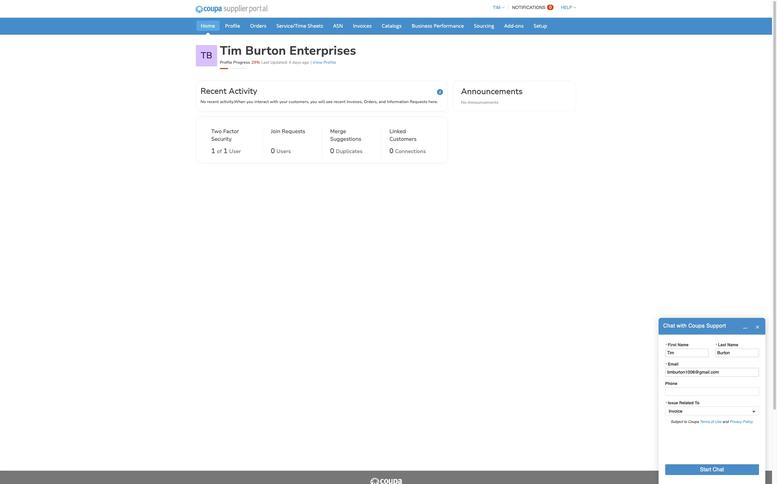 Task type: describe. For each thing, give the bounding box(es) containing it.
see
[[326, 99, 333, 104]]

phone
[[665, 381, 677, 386]]

tim for tim
[[493, 5, 500, 10]]

terms of use link
[[700, 420, 722, 424]]

asn link
[[329, 21, 347, 31]]

business
[[412, 22, 432, 29]]

connections
[[395, 148, 426, 155]]

setup
[[534, 22, 547, 29]]

privacy
[[730, 420, 742, 424]]

2 recent from the left
[[334, 99, 346, 104]]

home
[[201, 22, 215, 29]]

chat
[[663, 323, 675, 329]]

0 horizontal spatial and
[[379, 99, 386, 104]]

tb image
[[196, 45, 217, 66]]

0 horizontal spatial no
[[201, 99, 206, 104]]

1 1 from the left
[[211, 147, 215, 156]]

join
[[271, 128, 280, 135]]

related
[[679, 401, 694, 405]]

0 inside notifications 0
[[549, 5, 552, 10]]

last inside the tim burton enterprises profile progress 29% last updated: 4 days ago | view profile
[[261, 60, 269, 65]]

add-ons link
[[500, 21, 528, 31]]

announcements no announcements
[[461, 86, 523, 105]]

first
[[668, 343, 677, 347]]

1 you from the left
[[247, 99, 253, 104]]

customers,
[[289, 99, 309, 104]]

view
[[313, 60, 322, 65]]

subject to coupa terms of use and privacy policy .
[[671, 420, 753, 424]]

0 horizontal spatial with
[[270, 99, 278, 104]]

factor
[[223, 128, 239, 135]]

tim link
[[490, 5, 504, 10]]

view profile link
[[313, 60, 336, 65]]

0 users
[[271, 147, 291, 156]]

coupa for terms
[[688, 420, 699, 424]]

add-
[[504, 22, 515, 29]]

add-ons
[[504, 22, 524, 29]]

last inside "chat with coupa support" dialog
[[718, 343, 726, 347]]

navigation containing notifications 0
[[490, 1, 576, 14]]

issue
[[668, 401, 678, 405]]

will
[[318, 99, 325, 104]]

no recent activity. when you interact with your customers, you will see recent invoices, orders, and information requests here.
[[201, 99, 438, 104]]

* for first
[[666, 343, 667, 347]]

profile link
[[221, 21, 245, 31]]

chat with coupa support dialog
[[659, 318, 765, 484]]

recent activity
[[201, 86, 257, 96]]

2 1 from the left
[[224, 147, 228, 156]]

to
[[695, 401, 699, 405]]

requests inside join requests link
[[282, 128, 305, 135]]

sheets
[[308, 22, 323, 29]]

business performance link
[[407, 21, 468, 31]]

support
[[706, 323, 726, 329]]

security
[[211, 135, 232, 143]]

merge
[[330, 128, 346, 135]]

subject
[[671, 420, 683, 424]]

recent
[[201, 86, 227, 96]]

catalogs link
[[377, 21, 406, 31]]

help
[[561, 5, 572, 10]]

orders,
[[364, 99, 378, 104]]

invoices link
[[349, 21, 376, 31]]

* last name
[[716, 343, 738, 347]]

and inside "chat with coupa support" dialog
[[723, 420, 729, 424]]

notifications
[[512, 5, 545, 10]]

two factor security
[[211, 128, 239, 143]]

coupa for support
[[688, 323, 705, 329]]

.
[[752, 420, 753, 424]]

1 horizontal spatial text default image
[[755, 325, 760, 329]]

notifications 0
[[512, 5, 552, 10]]

1 horizontal spatial coupa supplier portal image
[[369, 477, 403, 484]]

policy
[[743, 420, 752, 424]]

setup link
[[529, 21, 552, 31]]

linked
[[389, 128, 406, 135]]

orders
[[250, 22, 266, 29]]

* for email
[[666, 362, 667, 366]]

user
[[229, 148, 241, 155]]

when
[[234, 99, 245, 104]]

sourcing link
[[470, 21, 499, 31]]

linked customers link
[[389, 128, 432, 145]]

no inside announcements no announcements
[[461, 100, 467, 105]]

1 horizontal spatial requests
[[410, 99, 427, 104]]

0 for 0 duplicates
[[330, 147, 334, 156]]

of inside the 1 of 1 user
[[217, 148, 222, 155]]

activity.
[[220, 99, 234, 104]]

join requests link
[[271, 128, 305, 145]]

29%
[[251, 60, 260, 65]]



Task type: locate. For each thing, give the bounding box(es) containing it.
1 horizontal spatial and
[[723, 420, 729, 424]]

ago
[[302, 60, 309, 65]]

tim inside the tim burton enterprises profile progress 29% last updated: 4 days ago | view profile
[[220, 43, 242, 59]]

1 vertical spatial last
[[718, 343, 726, 347]]

Select Issue text field
[[665, 407, 759, 415]]

0 for 0 connections
[[389, 147, 393, 156]]

and right orders,
[[379, 99, 386, 104]]

interact
[[254, 99, 269, 104]]

profile right home
[[225, 22, 240, 29]]

recent down 'recent'
[[207, 99, 219, 104]]

you left will at the left top of the page
[[310, 99, 317, 104]]

|
[[311, 60, 312, 65]]

1 horizontal spatial you
[[310, 99, 317, 104]]

suggestions
[[330, 135, 361, 143]]

no down 'recent'
[[201, 99, 206, 104]]

1 horizontal spatial no
[[461, 100, 467, 105]]

help link
[[558, 5, 576, 10]]

profile inside profile link
[[225, 22, 240, 29]]

recent
[[207, 99, 219, 104], [334, 99, 346, 104]]

0 horizontal spatial 1
[[211, 147, 215, 156]]

1 horizontal spatial name
[[727, 343, 738, 347]]

duplicates
[[336, 148, 363, 155]]

orders link
[[246, 21, 271, 31]]

tim inside navigation
[[493, 5, 500, 10]]

0 vertical spatial and
[[379, 99, 386, 104]]

name for first name
[[678, 343, 689, 347]]

chat with coupa support
[[663, 323, 726, 329]]

* inside * issue related to
[[666, 401, 667, 405]]

profile left "progress"
[[220, 60, 232, 65]]

no
[[201, 99, 206, 104], [461, 100, 467, 105]]

0 horizontal spatial tim
[[220, 43, 242, 59]]

Phone telephone field
[[665, 387, 759, 396]]

2 you from the left
[[310, 99, 317, 104]]

requests
[[410, 99, 427, 104], [282, 128, 305, 135]]

recent right see
[[334, 99, 346, 104]]

* left issue
[[666, 401, 667, 405]]

service/time
[[276, 22, 306, 29]]

None button
[[665, 464, 759, 475]]

0 horizontal spatial coupa supplier portal image
[[191, 1, 272, 18]]

1 horizontal spatial last
[[718, 343, 726, 347]]

last right 29%
[[261, 60, 269, 65]]

* down support
[[716, 343, 717, 347]]

business performance
[[412, 22, 464, 29]]

1 of 1 user
[[211, 147, 241, 156]]

None field
[[665, 407, 759, 415]]

tb
[[201, 50, 212, 61]]

invoices
[[353, 22, 372, 29]]

tim for tim burton enterprises profile progress 29% last updated: 4 days ago | view profile
[[220, 43, 242, 59]]

updated:
[[270, 60, 288, 65]]

1 left user
[[224, 147, 228, 156]]

2 name from the left
[[727, 343, 738, 347]]

1 horizontal spatial of
[[711, 420, 714, 424]]

and
[[379, 99, 386, 104], [723, 420, 729, 424]]

* for issue
[[666, 401, 667, 405]]

invoices,
[[347, 99, 363, 104]]

0 vertical spatial last
[[261, 60, 269, 65]]

privacy policy link
[[730, 420, 752, 424]]

you right when
[[247, 99, 253, 104]]

0 left users
[[271, 147, 275, 156]]

use
[[715, 420, 722, 424]]

catalogs
[[382, 22, 402, 29]]

0 horizontal spatial you
[[247, 99, 253, 104]]

* inside * last name
[[716, 343, 717, 347]]

customers
[[389, 135, 417, 143]]

enterprises
[[289, 43, 356, 59]]

name
[[678, 343, 689, 347], [727, 343, 738, 347]]

0 vertical spatial requests
[[410, 99, 427, 104]]

merge suggestions link
[[330, 128, 373, 145]]

last down support
[[718, 343, 726, 347]]

none field inside "chat with coupa support" dialog
[[665, 407, 759, 415]]

information
[[387, 99, 409, 104]]

asn
[[333, 22, 343, 29]]

1 vertical spatial coupa supplier portal image
[[369, 477, 403, 484]]

name for last name
[[727, 343, 738, 347]]

1 vertical spatial tim
[[220, 43, 242, 59]]

coupa
[[688, 323, 705, 329], [688, 420, 699, 424]]

requests left here.
[[410, 99, 427, 104]]

1 down security
[[211, 147, 215, 156]]

1 recent from the left
[[207, 99, 219, 104]]

of down security
[[217, 148, 222, 155]]

* left email
[[666, 362, 667, 366]]

email
[[668, 362, 679, 367]]

none button inside "chat with coupa support" dialog
[[665, 464, 759, 475]]

tim up "progress"
[[220, 43, 242, 59]]

ons
[[515, 22, 524, 29]]

0 horizontal spatial text default image
[[743, 324, 747, 329]]

* inside * first name
[[666, 343, 667, 347]]

*
[[666, 343, 667, 347], [716, 343, 717, 347], [666, 362, 667, 366], [666, 401, 667, 405]]

0 vertical spatial tim
[[493, 5, 500, 10]]

* inside * email
[[666, 362, 667, 366]]

0 vertical spatial coupa supplier portal image
[[191, 1, 272, 18]]

of inside "chat with coupa support" dialog
[[711, 420, 714, 424]]

1 vertical spatial and
[[723, 420, 729, 424]]

tim up sourcing
[[493, 5, 500, 10]]

0 duplicates
[[330, 147, 363, 156]]

0 horizontal spatial recent
[[207, 99, 219, 104]]

0 vertical spatial announcements
[[461, 86, 523, 97]]

merge suggestions
[[330, 128, 361, 143]]

navigation
[[490, 1, 576, 14]]

0 horizontal spatial name
[[678, 343, 689, 347]]

sourcing
[[474, 22, 494, 29]]

1 vertical spatial with
[[677, 323, 687, 329]]

4
[[289, 60, 291, 65]]

0 left the duplicates
[[330, 147, 334, 156]]

0 vertical spatial of
[[217, 148, 222, 155]]

1 vertical spatial requests
[[282, 128, 305, 135]]

announcements inside announcements no announcements
[[468, 100, 498, 105]]

you
[[247, 99, 253, 104], [310, 99, 317, 104]]

1 vertical spatial announcements
[[468, 100, 498, 105]]

home link
[[197, 21, 219, 31]]

additional information image
[[437, 89, 443, 95]]

0
[[549, 5, 552, 10], [271, 147, 275, 156], [330, 147, 334, 156], [389, 147, 393, 156]]

text default image
[[743, 324, 747, 329], [755, 325, 760, 329]]

with right chat
[[677, 323, 687, 329]]

0 for 0 users
[[271, 147, 275, 156]]

0 vertical spatial with
[[270, 99, 278, 104]]

* left first
[[666, 343, 667, 347]]

terms
[[700, 420, 710, 424]]

with inside dialog
[[677, 323, 687, 329]]

of left use
[[711, 420, 714, 424]]

with left your
[[270, 99, 278, 104]]

0 connections
[[389, 147, 426, 156]]

0 down customers
[[389, 147, 393, 156]]

1 vertical spatial of
[[711, 420, 714, 424]]

* first name
[[666, 343, 689, 347]]

here.
[[429, 99, 438, 104]]

no right here.
[[461, 100, 467, 105]]

days
[[292, 60, 301, 65]]

of
[[217, 148, 222, 155], [711, 420, 714, 424]]

to
[[684, 420, 687, 424]]

your
[[279, 99, 288, 104]]

linked customers
[[389, 128, 417, 143]]

two
[[211, 128, 222, 135]]

tim burton enterprises profile progress 29% last updated: 4 days ago | view profile
[[220, 43, 356, 65]]

0 vertical spatial coupa
[[688, 323, 705, 329]]

burton
[[245, 43, 286, 59]]

join requests
[[271, 128, 305, 135]]

None text field
[[665, 349, 709, 357], [715, 349, 759, 357], [665, 368, 759, 377], [665, 349, 709, 357], [715, 349, 759, 357], [665, 368, 759, 377]]

1 horizontal spatial with
[[677, 323, 687, 329]]

two factor security link
[[211, 128, 254, 145]]

1 horizontal spatial 1
[[224, 147, 228, 156]]

1 horizontal spatial tim
[[493, 5, 500, 10]]

* email
[[666, 362, 679, 367]]

0 left help
[[549, 5, 552, 10]]

and right use
[[723, 420, 729, 424]]

coupa supplier portal image
[[191, 1, 272, 18], [369, 477, 403, 484]]

profile right view
[[323, 60, 336, 65]]

service/time sheets link
[[272, 21, 328, 31]]

activity
[[229, 86, 257, 96]]

1 name from the left
[[678, 343, 689, 347]]

users
[[277, 148, 291, 155]]

performance
[[434, 22, 464, 29]]

service/time sheets
[[276, 22, 323, 29]]

* for last
[[716, 343, 717, 347]]

last
[[261, 60, 269, 65], [718, 343, 726, 347]]

1 horizontal spatial recent
[[334, 99, 346, 104]]

1 vertical spatial coupa
[[688, 420, 699, 424]]

0 horizontal spatial of
[[217, 148, 222, 155]]

tim
[[493, 5, 500, 10], [220, 43, 242, 59]]

* issue related to
[[666, 401, 699, 405]]

coupa right to
[[688, 420, 699, 424]]

0 horizontal spatial requests
[[282, 128, 305, 135]]

0 horizontal spatial last
[[261, 60, 269, 65]]

requests right 'join'
[[282, 128, 305, 135]]

coupa left support
[[688, 323, 705, 329]]



Task type: vqa. For each thing, say whether or not it's contained in the screenshot.
'Doing Business As' in the right of the page
no



